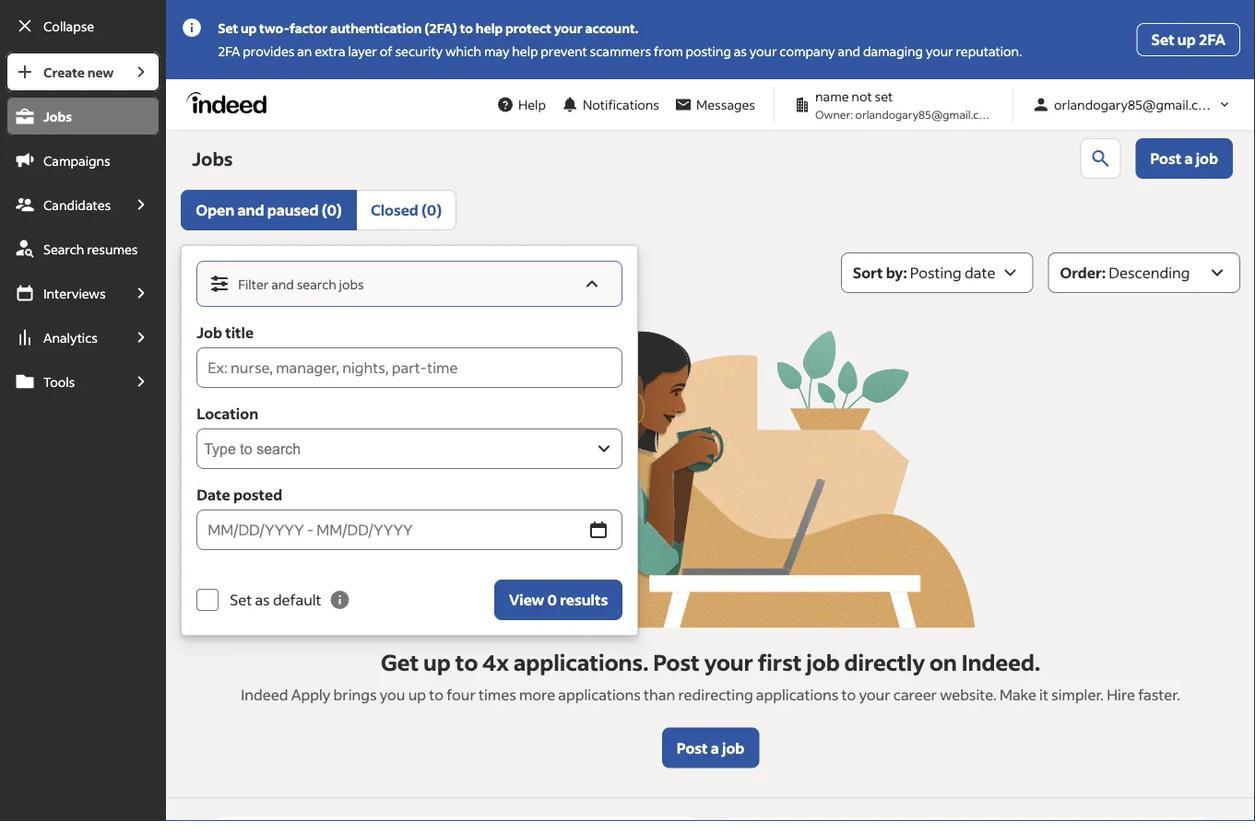 Task type: locate. For each thing, give the bounding box(es) containing it.
0 horizontal spatial help
[[476, 20, 503, 36]]

to down 'directly'
[[842, 685, 856, 704]]

and right open
[[237, 201, 264, 220]]

post down orlandogary85@gmail.com popup button
[[1151, 149, 1182, 168]]

post a job inside button
[[677, 739, 745, 758]]

job down redirecting
[[722, 739, 745, 758]]

post a job down orlandogary85@gmail.com popup button
[[1151, 149, 1219, 168]]

as left default
[[255, 591, 270, 610]]

help up "may"
[[476, 20, 503, 36]]

2 vertical spatial job
[[722, 739, 745, 758]]

help down protect
[[512, 43, 538, 60]]

2 vertical spatial and
[[271, 276, 294, 293]]

set for set as default
[[230, 591, 252, 610]]

help
[[476, 20, 503, 36], [512, 43, 538, 60]]

0 vertical spatial post
[[1151, 149, 1182, 168]]

jobs
[[43, 108, 72, 125], [192, 147, 233, 171]]

post inside get up to 4x applications. post your first job directly on indeed. indeed apply brings you up to four times more applications than redirecting applications to your career website. make it simpler. hire faster.
[[653, 649, 700, 677]]

0 horizontal spatial (0)
[[322, 201, 342, 220]]

tools
[[43, 374, 75, 390]]

0 horizontal spatial orlandogary85@gmail.com
[[856, 107, 996, 121]]

and inside set up two-factor authentication (2fa) to help protect your account. 2fa provides an extra layer of security which may help prevent scammers from posting as your company and damaging your reputation.
[[838, 43, 861, 60]]

post a job
[[1151, 149, 1219, 168], [677, 739, 745, 758]]

as right posting
[[734, 43, 747, 60]]

0 vertical spatial and
[[838, 43, 861, 60]]

0 vertical spatial help
[[476, 20, 503, 36]]

a down orlandogary85@gmail.com popup button
[[1185, 149, 1193, 168]]

orlandogary85@gmail.com up 'search candidates' icon
[[1054, 96, 1218, 113]]

0 horizontal spatial jobs
[[43, 108, 72, 125]]

0 vertical spatial as
[[734, 43, 747, 60]]

set up two-factor authentication (2fa) to help protect your account. 2fa provides an extra layer of security which may help prevent scammers from posting as your company and damaging your reputation.
[[218, 20, 1023, 60]]

1 vertical spatial and
[[237, 201, 264, 220]]

location
[[197, 405, 258, 423]]

2 vertical spatial post
[[677, 739, 708, 758]]

resumes
[[87, 241, 138, 257]]

post
[[1151, 149, 1182, 168], [653, 649, 700, 677], [677, 739, 708, 758]]

help
[[518, 96, 546, 113]]

set up orlandogary85@gmail.com popup button
[[1152, 30, 1175, 49]]

0 horizontal spatial applications
[[558, 685, 641, 704]]

two-
[[259, 20, 290, 36]]

0 horizontal spatial post a job
[[677, 739, 745, 758]]

your left company
[[750, 43, 777, 60]]

0 horizontal spatial 2fa
[[218, 43, 240, 60]]

campaigns link
[[6, 140, 161, 181]]

1 horizontal spatial job
[[807, 649, 840, 677]]

choose a date image
[[588, 519, 610, 542]]

set left two-
[[218, 20, 238, 36]]

search resumes
[[43, 241, 138, 257]]

1 horizontal spatial applications
[[756, 685, 839, 704]]

set
[[875, 88, 893, 105]]

up up orlandogary85@gmail.com popup button
[[1178, 30, 1196, 49]]

job
[[1196, 149, 1219, 168], [807, 649, 840, 677], [722, 739, 745, 758]]

1 (0) from the left
[[322, 201, 342, 220]]

jobs link
[[6, 96, 161, 137]]

menu bar
[[0, 52, 166, 822]]

analytics link
[[6, 317, 122, 358]]

up left two-
[[241, 20, 257, 36]]

post up than
[[653, 649, 700, 677]]

0 vertical spatial post a job
[[1151, 149, 1219, 168]]

date
[[197, 486, 230, 505]]

(0)
[[322, 201, 342, 220], [422, 201, 442, 220]]

up right get
[[423, 649, 451, 677]]

jobs up open
[[192, 147, 233, 171]]

1 horizontal spatial post a job
[[1151, 149, 1219, 168]]

up for two-
[[241, 20, 257, 36]]

1 vertical spatial post
[[653, 649, 700, 677]]

(0) right paused
[[322, 201, 342, 220]]

paused
[[267, 201, 319, 220]]

closed
[[371, 201, 419, 220]]

simpler.
[[1052, 685, 1104, 704]]

protect
[[506, 20, 552, 36]]

1 horizontal spatial orlandogary85@gmail.com
[[1054, 96, 1218, 113]]

2 horizontal spatial and
[[838, 43, 861, 60]]

interviews
[[43, 285, 106, 302]]

menu bar containing create new
[[0, 52, 166, 822]]

career
[[894, 685, 937, 704]]

applications down applications.
[[558, 685, 641, 704]]

set up 2fa link
[[1137, 23, 1241, 56]]

sort
[[853, 263, 883, 282]]

scammers
[[590, 43, 651, 60]]

create new link
[[6, 52, 122, 92]]

of
[[380, 43, 393, 60]]

order: descending
[[1060, 263, 1190, 282]]

apply
[[291, 685, 331, 704]]

Location field
[[204, 436, 586, 462]]

job right 'first'
[[807, 649, 840, 677]]

more
[[519, 685, 556, 704]]

on
[[930, 649, 957, 677]]

1 horizontal spatial jobs
[[192, 147, 233, 171]]

1 vertical spatial job
[[807, 649, 840, 677]]

closed (0)
[[371, 201, 442, 220]]

1 vertical spatial jobs
[[192, 147, 233, 171]]

set left default
[[230, 591, 252, 610]]

create new
[[43, 64, 114, 80]]

up inside set up two-factor authentication (2fa) to help protect your account. 2fa provides an extra layer of security which may help prevent scammers from posting as your company and damaging your reputation.
[[241, 20, 257, 36]]

post a job link
[[1136, 138, 1233, 179]]

collapse advanced search image
[[581, 273, 604, 295]]

1 vertical spatial a
[[711, 739, 719, 758]]

notifications
[[583, 96, 660, 113]]

1 vertical spatial post a job
[[677, 739, 745, 758]]

2 horizontal spatial job
[[1196, 149, 1219, 168]]

and
[[838, 43, 861, 60], [237, 201, 264, 220], [271, 276, 294, 293]]

post down redirecting
[[677, 739, 708, 758]]

first
[[758, 649, 802, 677]]

company
[[780, 43, 835, 60]]

and right company
[[838, 43, 861, 60]]

1 vertical spatial help
[[512, 43, 538, 60]]

None checkbox
[[197, 589, 219, 612]]

2 applications from the left
[[756, 685, 839, 704]]

jobs inside menu bar
[[43, 108, 72, 125]]

a down redirecting
[[711, 739, 719, 758]]

may
[[484, 43, 510, 60]]

0 vertical spatial a
[[1185, 149, 1193, 168]]

search candidates image
[[1090, 148, 1112, 170]]

descending
[[1109, 263, 1190, 282]]

0 vertical spatial job
[[1196, 149, 1219, 168]]

orlandogary85@gmail.com down set
[[856, 107, 996, 121]]

reputation.
[[956, 43, 1023, 60]]

job title
[[197, 323, 254, 342]]

applications
[[558, 685, 641, 704], [756, 685, 839, 704]]

1 horizontal spatial 2fa
[[1199, 30, 1226, 49]]

0 horizontal spatial job
[[722, 739, 745, 758]]

0 horizontal spatial a
[[711, 739, 719, 758]]

1 horizontal spatial and
[[271, 276, 294, 293]]

post a job down redirecting
[[677, 739, 745, 758]]

1 horizontal spatial as
[[734, 43, 747, 60]]

to
[[460, 20, 473, 36], [455, 649, 478, 677], [429, 685, 444, 704], [842, 685, 856, 704]]

jobs down "create new" link
[[43, 108, 72, 125]]

to inside set up two-factor authentication (2fa) to help protect your account. 2fa provides an extra layer of security which may help prevent scammers from posting as your company and damaging your reputation.
[[460, 20, 473, 36]]

job down orlandogary85@gmail.com popup button
[[1196, 149, 1219, 168]]

set inside set up 2fa link
[[1152, 30, 1175, 49]]

orlandogary85@gmail.com
[[1054, 96, 1218, 113], [856, 107, 996, 121]]

website.
[[940, 685, 997, 704]]

job
[[197, 323, 222, 342]]

Date posted field
[[197, 510, 582, 551]]

0 horizontal spatial as
[[255, 591, 270, 610]]

1 horizontal spatial a
[[1185, 149, 1193, 168]]

applications.
[[514, 649, 649, 677]]

create
[[43, 64, 85, 80]]

and for filter and search jobs
[[271, 276, 294, 293]]

2fa inside set up two-factor authentication (2fa) to help protect your account. 2fa provides an extra layer of security which may help prevent scammers from posting as your company and damaging your reputation.
[[218, 43, 240, 60]]

0 horizontal spatial and
[[237, 201, 264, 220]]

order:
[[1060, 263, 1106, 282]]

name not set owner: orlandogary85@gmail.com
[[816, 88, 996, 121]]

search
[[297, 276, 337, 293]]

filter
[[238, 276, 269, 293]]

to up "which"
[[460, 20, 473, 36]]

1 horizontal spatial (0)
[[422, 201, 442, 220]]

your down 'directly'
[[859, 685, 891, 704]]

as inside set up two-factor authentication (2fa) to help protect your account. 2fa provides an extra layer of security which may help prevent scammers from posting as your company and damaging your reputation.
[[734, 43, 747, 60]]

title
[[225, 323, 254, 342]]

0 vertical spatial jobs
[[43, 108, 72, 125]]

applications down 'first'
[[756, 685, 839, 704]]

orlandogary85@gmail.com button
[[1025, 88, 1241, 122]]

posted
[[233, 486, 283, 505]]

(0) right closed
[[422, 201, 442, 220]]

set inside set up two-factor authentication (2fa) to help protect your account. 2fa provides an extra layer of security which may help prevent scammers from posting as your company and damaging your reputation.
[[218, 20, 238, 36]]

and right 'filter' on the top left of the page
[[271, 276, 294, 293]]



Task type: vqa. For each thing, say whether or not it's contained in the screenshot.
name not set owner: orlandogary85@gmail.com element
yes



Task type: describe. For each thing, give the bounding box(es) containing it.
make
[[1000, 685, 1037, 704]]

2 (0) from the left
[[422, 201, 442, 220]]

view
[[509, 591, 545, 610]]

filter and search jobs element
[[198, 262, 622, 306]]

your up redirecting
[[704, 649, 754, 677]]

sort by: posting date
[[853, 263, 996, 282]]

up for to
[[423, 649, 451, 677]]

indeed
[[241, 685, 288, 704]]

four
[[447, 685, 476, 704]]

prevent
[[541, 43, 587, 60]]

filter and search jobs
[[238, 276, 364, 293]]

and for open and paused (0)
[[237, 201, 264, 220]]

search resumes link
[[6, 229, 161, 269]]

help button
[[489, 88, 553, 122]]

owner:
[[816, 107, 854, 121]]

job inside button
[[722, 739, 745, 758]]

a inside post a job button
[[711, 739, 719, 758]]

indeed home image
[[187, 92, 275, 114]]

new
[[87, 64, 114, 80]]

posting
[[910, 263, 962, 282]]

orlandogary85@gmail.com inside name not set owner: orlandogary85@gmail.com
[[856, 107, 996, 121]]

post inside button
[[677, 739, 708, 758]]

messages
[[696, 96, 756, 113]]

directly
[[845, 649, 925, 677]]

collapse button
[[6, 6, 161, 46]]

messages link
[[667, 88, 763, 122]]

redirecting
[[679, 685, 753, 704]]

0
[[547, 591, 557, 610]]

open and paused (0)
[[196, 201, 342, 220]]

an
[[297, 43, 312, 60]]

factor
[[290, 20, 328, 36]]

jobs
[[339, 276, 364, 293]]

your up prevent
[[554, 20, 583, 36]]

date
[[965, 263, 996, 282]]

security
[[395, 43, 443, 60]]

up right you
[[408, 685, 426, 704]]

notifications button
[[553, 84, 667, 125]]

set for set up two-factor authentication (2fa) to help protect your account. 2fa provides an extra layer of security which may help prevent scammers from posting as your company and damaging your reputation.
[[218, 20, 238, 36]]

orlandogary85@gmail.com inside popup button
[[1054, 96, 1218, 113]]

up for 2fa
[[1178, 30, 1196, 49]]

search
[[43, 241, 84, 257]]

get up to 4x applications. post your first job directly on indeed. indeed apply brings you up to four times more applications than redirecting applications to your career website. make it simpler. hire faster.
[[241, 649, 1181, 704]]

to left 4x
[[455, 649, 478, 677]]

analytics
[[43, 329, 98, 346]]

which
[[446, 43, 482, 60]]

times
[[479, 685, 516, 704]]

posting
[[686, 43, 731, 60]]

you
[[380, 685, 405, 704]]

to left four at the left of the page
[[429, 685, 444, 704]]

brings
[[334, 685, 377, 704]]

authentication
[[330, 20, 422, 36]]

indeed.
[[962, 649, 1041, 677]]

1 vertical spatial as
[[255, 591, 270, 610]]

2fa inside set up 2fa link
[[1199, 30, 1226, 49]]

set up 2fa
[[1152, 30, 1226, 49]]

campaigns
[[43, 152, 110, 169]]

faster.
[[1139, 685, 1181, 704]]

damaging
[[863, 43, 924, 60]]

expand image
[[593, 438, 616, 460]]

date posted
[[197, 486, 283, 505]]

Job title text field
[[197, 348, 623, 388]]

candidates link
[[6, 185, 122, 225]]

default
[[273, 591, 322, 610]]

more info image
[[329, 589, 351, 612]]

interviews link
[[6, 273, 122, 314]]

set as default
[[230, 591, 322, 610]]

results
[[560, 591, 608, 610]]

from
[[654, 43, 683, 60]]

by:
[[886, 263, 907, 282]]

view 0 results button
[[494, 580, 623, 621]]

candidates
[[43, 196, 111, 213]]

set for set up 2fa
[[1152, 30, 1175, 49]]

your right the damaging
[[926, 43, 954, 60]]

name not set owner: orlandogary85@gmail.com element
[[786, 87, 1002, 123]]

1 applications from the left
[[558, 685, 641, 704]]

hire
[[1107, 685, 1136, 704]]

extra
[[315, 43, 346, 60]]

open
[[196, 201, 235, 220]]

account.
[[585, 20, 639, 36]]

layer
[[348, 43, 377, 60]]

post a job button
[[662, 728, 760, 769]]

job inside get up to 4x applications. post your first job directly on indeed. indeed apply brings you up to four times more applications than redirecting applications to your career website. make it simpler. hire faster.
[[807, 649, 840, 677]]

get
[[381, 649, 419, 677]]

view 0 results
[[509, 591, 608, 610]]

1 horizontal spatial help
[[512, 43, 538, 60]]

provides
[[243, 43, 295, 60]]

not
[[852, 88, 872, 105]]

collapse
[[43, 18, 94, 34]]

name
[[816, 88, 849, 105]]

a inside post a job link
[[1185, 149, 1193, 168]]



